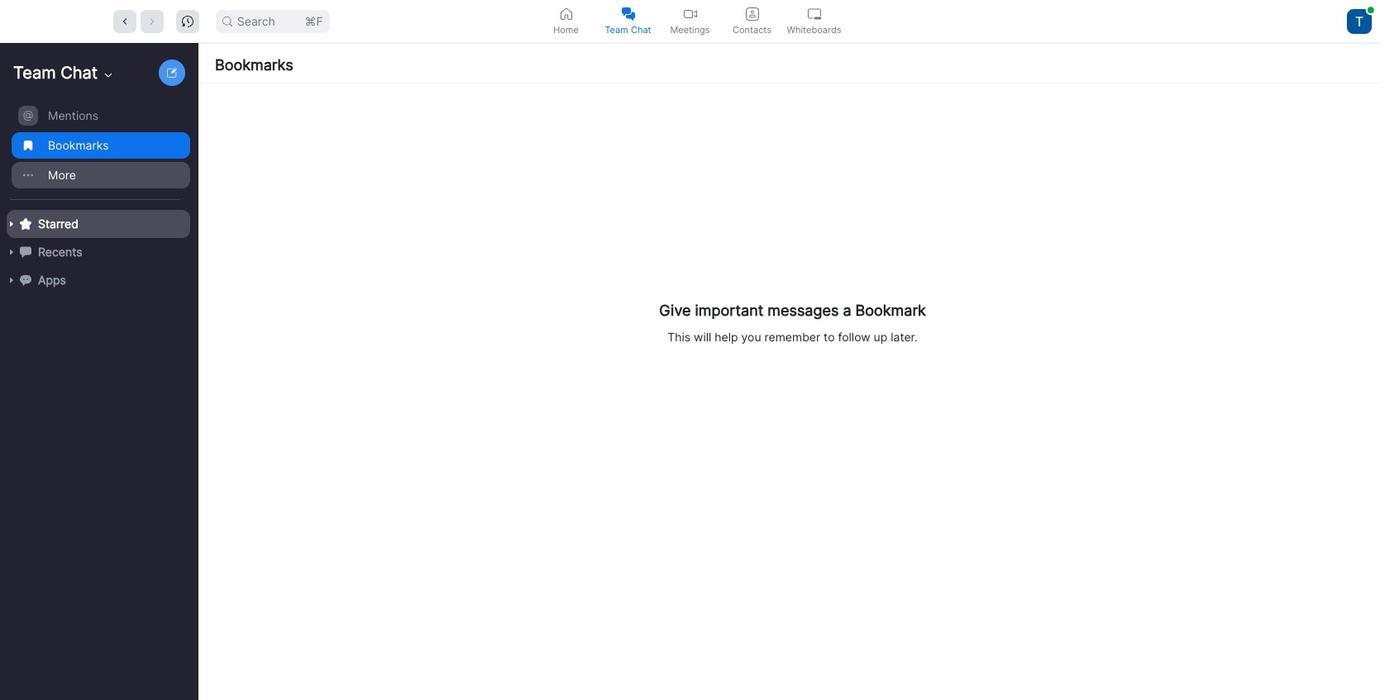 Task type: vqa. For each thing, say whether or not it's contained in the screenshot.
Contact
no



Task type: describe. For each thing, give the bounding box(es) containing it.
contacts button
[[721, 0, 783, 42]]

apps tree item
[[7, 266, 190, 295]]

triangle right image for recents
[[7, 247, 17, 257]]

to
[[824, 330, 835, 344]]

messages
[[768, 302, 839, 320]]

tab list containing home
[[535, 0, 845, 42]]

team chat button
[[597, 0, 659, 42]]

whiteboard small image
[[808, 7, 821, 20]]

recents tree item
[[7, 238, 190, 266]]

this
[[668, 330, 691, 344]]

profile contact image
[[746, 7, 759, 20]]

whiteboards button
[[783, 0, 845, 42]]

apps
[[38, 273, 66, 287]]

video on image
[[684, 7, 697, 20]]

meetings button
[[659, 0, 721, 42]]

1 vertical spatial team
[[13, 63, 56, 83]]

important
[[695, 302, 764, 320]]

starred
[[38, 217, 79, 231]]

chevron down small image
[[102, 69, 115, 82]]

a
[[843, 302, 852, 320]]

whiteboards
[[787, 24, 842, 35]]

remember
[[765, 330, 821, 344]]

chevron left small image
[[119, 15, 131, 27]]

follow
[[838, 330, 871, 344]]

chevron down small image
[[102, 69, 115, 82]]

team inside button
[[605, 24, 629, 35]]

profile contact image
[[746, 7, 759, 20]]

later.
[[891, 330, 918, 344]]

avatar image
[[1348, 9, 1372, 34]]

recents
[[38, 245, 82, 259]]

will
[[694, 330, 712, 344]]

bookmarks inside bookmarks button
[[48, 138, 109, 152]]

home
[[554, 24, 579, 35]]

tree containing mentions
[[0, 99, 195, 311]]

triangle right image for starred
[[7, 219, 17, 229]]

more button
[[12, 161, 190, 189]]

online image
[[1368, 6, 1375, 13]]

team chat image
[[622, 7, 635, 20]]

video on image
[[684, 7, 697, 20]]

online image
[[1368, 6, 1375, 13]]

1 vertical spatial team chat
[[13, 63, 98, 83]]



Task type: locate. For each thing, give the bounding box(es) containing it.
triangle right image inside starred tree item
[[7, 219, 17, 229]]

history image
[[182, 15, 193, 27], [182, 15, 193, 27]]

team up mentions
[[13, 63, 56, 83]]

chat
[[631, 24, 652, 35], [61, 63, 98, 83]]

meetings
[[670, 24, 710, 35]]

0 vertical spatial chat
[[631, 24, 652, 35]]

starred tree item
[[7, 210, 190, 238]]

you
[[742, 330, 762, 344]]

team
[[605, 24, 629, 35], [13, 63, 56, 83]]

⌘f
[[305, 14, 323, 28]]

0 vertical spatial team chat
[[605, 24, 652, 35]]

give
[[659, 302, 691, 320]]

team chat
[[605, 24, 652, 35], [13, 63, 98, 83]]

group inside tree
[[0, 101, 190, 200]]

0 horizontal spatial bookmarks
[[48, 138, 109, 152]]

triangle right image left starred
[[7, 219, 17, 229]]

group containing mentions
[[0, 101, 190, 200]]

1 vertical spatial chat
[[61, 63, 98, 83]]

chat down team chat image
[[631, 24, 652, 35]]

team chat inside button
[[605, 24, 652, 35]]

1 vertical spatial bookmarks
[[48, 138, 109, 152]]

bookmarks down search
[[215, 56, 293, 74]]

0 horizontal spatial team chat
[[13, 63, 98, 83]]

1 horizontal spatial team chat
[[605, 24, 652, 35]]

1 horizontal spatial bookmarks
[[215, 56, 293, 74]]

2 triangle right image from the top
[[7, 247, 17, 257]]

triangle right image inside starred tree item
[[7, 219, 17, 229]]

0 vertical spatial triangle right image
[[7, 219, 17, 229]]

chat image
[[20, 246, 31, 258]]

0 vertical spatial bookmarks
[[215, 56, 293, 74]]

this will help you remember to follow up later.
[[668, 330, 918, 344]]

group
[[0, 101, 190, 200]]

home button
[[535, 0, 597, 42]]

team chat down team chat image
[[605, 24, 652, 35]]

bookmarks
[[215, 56, 293, 74], [48, 138, 109, 152]]

chatbot image
[[20, 274, 31, 286], [20, 274, 31, 286]]

tree
[[0, 99, 195, 311]]

team chat up mentions
[[13, 63, 98, 83]]

1 vertical spatial triangle right image
[[7, 247, 17, 257]]

contacts
[[733, 24, 772, 35]]

triangle right image
[[7, 219, 17, 229], [7, 247, 17, 257], [7, 275, 17, 285], [7, 275, 17, 285]]

chat image
[[20, 246, 31, 258]]

1 horizontal spatial team
[[605, 24, 629, 35]]

0 vertical spatial team
[[605, 24, 629, 35]]

0 horizontal spatial chat
[[61, 63, 98, 83]]

search
[[237, 14, 275, 28]]

star image
[[20, 218, 31, 230], [20, 218, 31, 230]]

1 triangle right image from the top
[[7, 219, 17, 229]]

more
[[48, 168, 76, 182]]

triangle right image for starred
[[7, 219, 17, 229]]

triangle right image for recents
[[7, 247, 17, 257]]

magnifier image
[[222, 16, 232, 26], [222, 16, 232, 26]]

bookmarks button
[[12, 132, 190, 160]]

give important messages a bookmark
[[659, 302, 926, 320]]

chat inside button
[[631, 24, 652, 35]]

bookmark
[[856, 302, 926, 320]]

triangle right image
[[7, 219, 17, 229], [7, 247, 17, 257]]

1 horizontal spatial chat
[[631, 24, 652, 35]]

whiteboard small image
[[808, 7, 821, 20]]

chat left chevron down small icon
[[61, 63, 98, 83]]

home small image
[[560, 7, 573, 20]]

mentions button
[[12, 102, 190, 130]]

new image
[[167, 68, 177, 78], [167, 68, 177, 78]]

up
[[874, 330, 888, 344]]

home small image
[[560, 7, 573, 20]]

triangle right image for apps
[[7, 275, 17, 285]]

mentions
[[48, 108, 99, 122]]

chevron left small image
[[119, 15, 131, 27]]

0 horizontal spatial team
[[13, 63, 56, 83]]

bookmarks down mentions
[[48, 138, 109, 152]]

team down team chat image
[[605, 24, 629, 35]]

triangle right image left chat icon
[[7, 247, 17, 257]]

tab list
[[535, 0, 845, 42]]

help
[[715, 330, 738, 344]]

team chat image
[[622, 7, 635, 20]]



